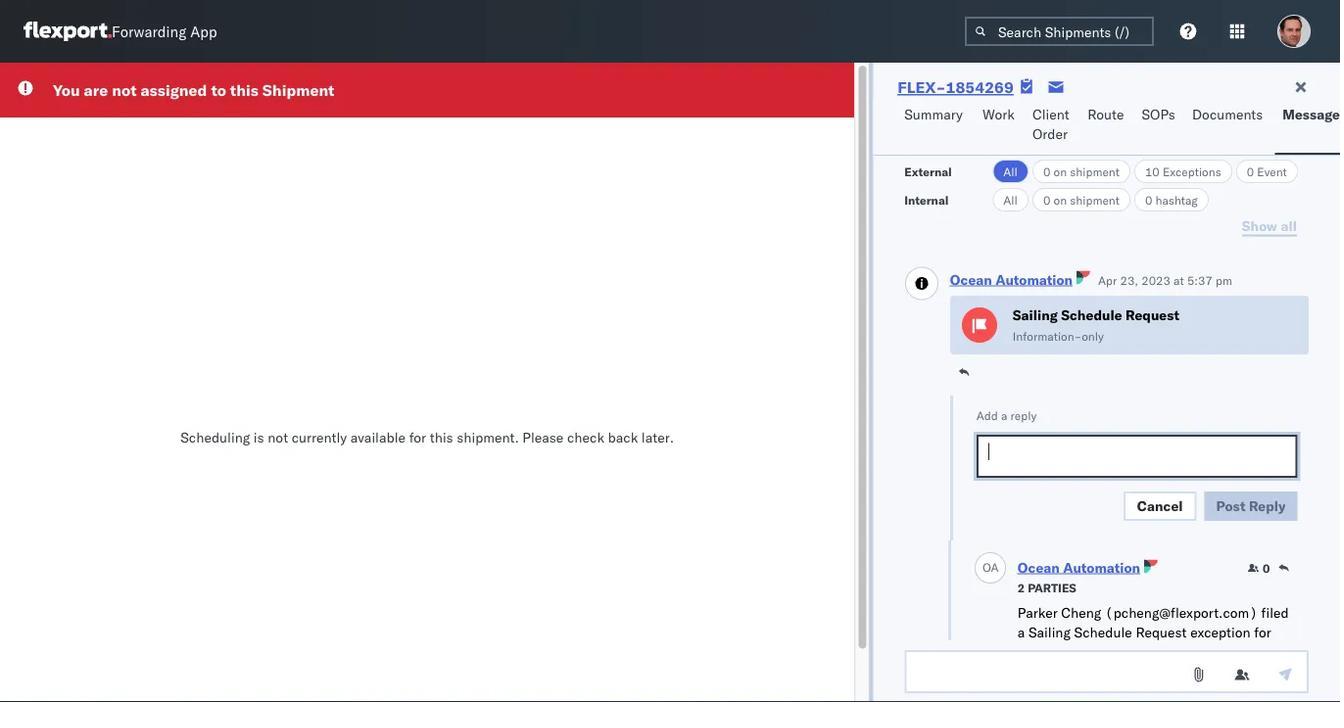 Task type: vqa. For each thing, say whether or not it's contained in the screenshot.
"SOPs"
yes



Task type: describe. For each thing, give the bounding box(es) containing it.
23,
[[1120, 273, 1138, 288]]

internal
[[905, 193, 949, 207]]

Search Shipments (/) text field
[[965, 17, 1154, 46]]

add a reply
[[976, 409, 1037, 423]]

are
[[84, 80, 108, 100]]

request inside the parker cheng (pcheng@flexport.com) filed a sailing schedule request exception for this shipment on 2023-04-24.
[[1136, 625, 1187, 642]]

client order
[[1033, 106, 1070, 143]]

on inside the parker cheng (pcheng@flexport.com) filed a sailing schedule request exception for this shipment on 2023-04-24.
[[1106, 644, 1121, 661]]

work
[[983, 106, 1015, 123]]

ocean for ocean automation button to the top
[[950, 271, 992, 289]]

flexport. image
[[24, 22, 112, 41]]

client
[[1033, 106, 1070, 123]]

scheduling is not currently available for this shipment. please check back later.
[[181, 429, 674, 446]]

cancel button
[[1123, 492, 1197, 522]]

ocean automation for ocean automation button to the top
[[950, 271, 1073, 289]]

route
[[1088, 106, 1124, 123]]

is
[[254, 429, 264, 446]]

external
[[905, 164, 952, 179]]

documents
[[1193, 106, 1263, 123]]

flex-1854269
[[898, 77, 1014, 97]]

o a
[[982, 561, 999, 576]]

request inside sailing schedule request information-only
[[1126, 307, 1179, 324]]

apr 23, 2023 at 5:37 pm
[[1098, 273, 1232, 288]]

not for is
[[268, 429, 288, 446]]

0 on shipment for 10
[[1044, 164, 1120, 179]]

2 parties button
[[1017, 579, 1076, 596]]

04-
[[1168, 644, 1193, 661]]

10
[[1146, 164, 1160, 179]]

24.
[[1193, 644, 1214, 661]]

sops button
[[1134, 97, 1185, 155]]

please
[[523, 429, 564, 446]]

forwarding app link
[[24, 22, 217, 41]]

information-
[[1013, 329, 1082, 344]]

0 event
[[1247, 164, 1287, 179]]

flex-
[[898, 77, 946, 97]]

shipment.
[[457, 429, 519, 446]]

all for external
[[1004, 164, 1018, 179]]

sailing inside sailing schedule request information-only
[[1013, 307, 1058, 324]]

for inside the parker cheng (pcheng@flexport.com) filed a sailing schedule request exception for this shipment on 2023-04-24.
[[1254, 625, 1271, 642]]

2023
[[1141, 273, 1171, 288]]

cancel
[[1137, 498, 1183, 515]]

ocean automation for ocean automation button to the bottom
[[1017, 560, 1140, 577]]

0 horizontal spatial a
[[1001, 409, 1007, 423]]

0 vertical spatial ocean automation button
[[950, 271, 1073, 289]]

2023-
[[1125, 644, 1168, 661]]

at
[[1174, 273, 1184, 288]]

0 button
[[1247, 561, 1270, 577]]

on for 10 exceptions
[[1054, 164, 1067, 179]]

filed
[[1261, 605, 1289, 622]]

1 vertical spatial automation
[[1063, 560, 1140, 577]]

a inside the parker cheng (pcheng@flexport.com) filed a sailing schedule request exception for this shipment on 2023-04-24.
[[1017, 625, 1025, 642]]

scheduling
[[181, 429, 250, 446]]

on for 0 hashtag
[[1054, 193, 1067, 207]]

parties
[[1028, 581, 1076, 596]]

(pcheng@flexport.com)
[[1105, 605, 1258, 622]]

this inside the parker cheng (pcheng@flexport.com) filed a sailing schedule request exception for this shipment on 2023-04-24.
[[1017, 644, 1041, 661]]

forwarding
[[112, 22, 186, 41]]

sops
[[1142, 106, 1176, 123]]

1 horizontal spatial this
[[430, 429, 453, 446]]

event
[[1258, 164, 1287, 179]]

0 hashtag
[[1146, 193, 1198, 207]]

you
[[53, 80, 80, 100]]

check
[[567, 429, 605, 446]]

parker cheng (pcheng@flexport.com) filed a sailing schedule request exception for this shipment on 2023-04-24.
[[1017, 605, 1289, 661]]

hashtag
[[1156, 193, 1198, 207]]

sailing schedule request information-only
[[1013, 307, 1179, 344]]

10 exceptions
[[1146, 164, 1222, 179]]



Task type: locate. For each thing, give the bounding box(es) containing it.
messages button
[[1275, 97, 1341, 155]]

all button for internal
[[993, 188, 1029, 212]]

schedule up only
[[1061, 307, 1122, 324]]

currently
[[292, 429, 347, 446]]

sailing inside the parker cheng (pcheng@flexport.com) filed a sailing schedule request exception for this shipment on 2023-04-24.
[[1028, 625, 1071, 642]]

None text field
[[976, 436, 1298, 479], [905, 651, 1309, 694], [976, 436, 1298, 479], [905, 651, 1309, 694]]

shipment inside the parker cheng (pcheng@flexport.com) filed a sailing schedule request exception for this shipment on 2023-04-24.
[[1044, 644, 1102, 661]]

1 vertical spatial this
[[430, 429, 453, 446]]

a down parker
[[1017, 625, 1025, 642]]

to
[[211, 80, 226, 100]]

flex-1854269 link
[[898, 77, 1014, 97]]

documents button
[[1185, 97, 1275, 155]]

parker
[[1017, 605, 1058, 622]]

only
[[1082, 329, 1104, 344]]

1 all from the top
[[1004, 164, 1018, 179]]

2 parties
[[1017, 581, 1076, 596]]

2 horizontal spatial this
[[1017, 644, 1041, 661]]

0 vertical spatial schedule
[[1061, 307, 1122, 324]]

you are not assigned to this shipment
[[53, 80, 334, 100]]

1 horizontal spatial for
[[1254, 625, 1271, 642]]

this right to
[[230, 80, 259, 100]]

ocean automation
[[950, 271, 1073, 289], [1017, 560, 1140, 577]]

0 vertical spatial this
[[230, 80, 259, 100]]

automation up "information-"
[[995, 271, 1073, 289]]

0 vertical spatial ocean
[[950, 271, 992, 289]]

not for are
[[112, 80, 137, 100]]

sailing up "information-"
[[1013, 307, 1058, 324]]

not
[[112, 80, 137, 100], [268, 429, 288, 446]]

1 vertical spatial ocean automation button
[[1017, 560, 1140, 577]]

request down 2023
[[1126, 307, 1179, 324]]

0 vertical spatial all
[[1004, 164, 1018, 179]]

not right the is
[[268, 429, 288, 446]]

forwarding app
[[112, 22, 217, 41]]

1 vertical spatial ocean
[[1017, 560, 1060, 577]]

client order button
[[1025, 97, 1080, 155]]

0 on shipment for 0
[[1044, 193, 1120, 207]]

0 vertical spatial all button
[[993, 160, 1029, 183]]

a
[[991, 561, 999, 576]]

automation up cheng
[[1063, 560, 1140, 577]]

2 vertical spatial this
[[1017, 644, 1041, 661]]

0 horizontal spatial not
[[112, 80, 137, 100]]

sailing
[[1013, 307, 1058, 324], [1028, 625, 1071, 642]]

1 all button from the top
[[993, 160, 1029, 183]]

ocean automation button
[[950, 271, 1073, 289], [1017, 560, 1140, 577]]

app
[[190, 22, 217, 41]]

ocean
[[950, 271, 992, 289], [1017, 560, 1060, 577]]

1854269
[[946, 77, 1014, 97]]

1 vertical spatial for
[[1254, 625, 1271, 642]]

schedule down cheng
[[1074, 625, 1132, 642]]

order
[[1033, 125, 1068, 143]]

this left shipment.
[[430, 429, 453, 446]]

add
[[976, 409, 998, 423]]

shipment
[[262, 80, 334, 100]]

a
[[1001, 409, 1007, 423], [1017, 625, 1025, 642]]

available
[[351, 429, 406, 446]]

1 vertical spatial schedule
[[1074, 625, 1132, 642]]

ocean automation up "information-"
[[950, 271, 1073, 289]]

this down parker
[[1017, 644, 1041, 661]]

0 vertical spatial shipment
[[1070, 164, 1120, 179]]

1 vertical spatial not
[[268, 429, 288, 446]]

pm
[[1216, 273, 1232, 288]]

for
[[409, 429, 426, 446], [1254, 625, 1271, 642]]

summary
[[905, 106, 963, 123]]

for right available
[[409, 429, 426, 446]]

ocean for ocean automation button to the bottom
[[1017, 560, 1060, 577]]

schedule inside the parker cheng (pcheng@flexport.com) filed a sailing schedule request exception for this shipment on 2023-04-24.
[[1074, 625, 1132, 642]]

2 all from the top
[[1004, 193, 1018, 207]]

2 0 on shipment from the top
[[1044, 193, 1120, 207]]

0 on shipment
[[1044, 164, 1120, 179], [1044, 193, 1120, 207]]

a right add
[[1001, 409, 1007, 423]]

work button
[[975, 97, 1025, 155]]

0 horizontal spatial this
[[230, 80, 259, 100]]

0 vertical spatial on
[[1054, 164, 1067, 179]]

for down filed
[[1254, 625, 1271, 642]]

shipment for 10
[[1070, 164, 1120, 179]]

apr
[[1098, 273, 1117, 288]]

all button for external
[[993, 160, 1029, 183]]

0 horizontal spatial ocean
[[950, 271, 992, 289]]

0 inside button
[[1263, 562, 1270, 576]]

exception
[[1190, 625, 1251, 642]]

1 horizontal spatial ocean
[[1017, 560, 1060, 577]]

shipment for 0
[[1070, 193, 1120, 207]]

0 vertical spatial not
[[112, 80, 137, 100]]

request up 2023-
[[1136, 625, 1187, 642]]

1 vertical spatial 0 on shipment
[[1044, 193, 1120, 207]]

1 horizontal spatial not
[[268, 429, 288, 446]]

all for internal
[[1004, 193, 1018, 207]]

0 vertical spatial ocean automation
[[950, 271, 1073, 289]]

automation
[[995, 271, 1073, 289], [1063, 560, 1140, 577]]

on
[[1054, 164, 1067, 179], [1054, 193, 1067, 207], [1106, 644, 1121, 661]]

2 vertical spatial on
[[1106, 644, 1121, 661]]

request
[[1126, 307, 1179, 324], [1136, 625, 1187, 642]]

0 vertical spatial request
[[1126, 307, 1179, 324]]

ocean automation button up "information-"
[[950, 271, 1073, 289]]

1 horizontal spatial a
[[1017, 625, 1025, 642]]

1 vertical spatial a
[[1017, 625, 1025, 642]]

0 vertical spatial sailing
[[1013, 307, 1058, 324]]

this
[[230, 80, 259, 100], [430, 429, 453, 446], [1017, 644, 1041, 661]]

2 all button from the top
[[993, 188, 1029, 212]]

reply
[[1010, 409, 1037, 423]]

1 vertical spatial ocean automation
[[1017, 560, 1140, 577]]

2 vertical spatial shipment
[[1044, 644, 1102, 661]]

1 vertical spatial shipment
[[1070, 193, 1120, 207]]

sailing down parker
[[1028, 625, 1071, 642]]

1 vertical spatial request
[[1136, 625, 1187, 642]]

1 vertical spatial all button
[[993, 188, 1029, 212]]

ocean automation button up parties
[[1017, 560, 1140, 577]]

0 vertical spatial automation
[[995, 271, 1073, 289]]

1 vertical spatial sailing
[[1028, 625, 1071, 642]]

0 horizontal spatial for
[[409, 429, 426, 446]]

0 vertical spatial a
[[1001, 409, 1007, 423]]

later.
[[642, 429, 674, 446]]

route button
[[1080, 97, 1134, 155]]

messages
[[1283, 106, 1341, 123]]

1 0 on shipment from the top
[[1044, 164, 1120, 179]]

summary button
[[897, 97, 975, 155]]

shipment
[[1070, 164, 1120, 179], [1070, 193, 1120, 207], [1044, 644, 1102, 661]]

0
[[1044, 164, 1051, 179], [1247, 164, 1255, 179], [1044, 193, 1051, 207], [1146, 193, 1153, 207], [1263, 562, 1270, 576]]

assigned
[[141, 80, 207, 100]]

back
[[608, 429, 638, 446]]

all button
[[993, 160, 1029, 183], [993, 188, 1029, 212]]

1 vertical spatial on
[[1054, 193, 1067, 207]]

o
[[982, 561, 991, 576]]

0 vertical spatial for
[[409, 429, 426, 446]]

ocean automation up parties
[[1017, 560, 1140, 577]]

0 vertical spatial 0 on shipment
[[1044, 164, 1120, 179]]

schedule
[[1061, 307, 1122, 324], [1074, 625, 1132, 642]]

2
[[1017, 581, 1025, 596]]

exceptions
[[1163, 164, 1222, 179]]

not right are
[[112, 80, 137, 100]]

schedule inside sailing schedule request information-only
[[1061, 307, 1122, 324]]

cheng
[[1061, 605, 1101, 622]]

5:37
[[1187, 273, 1213, 288]]

all
[[1004, 164, 1018, 179], [1004, 193, 1018, 207]]

1 vertical spatial all
[[1004, 193, 1018, 207]]



